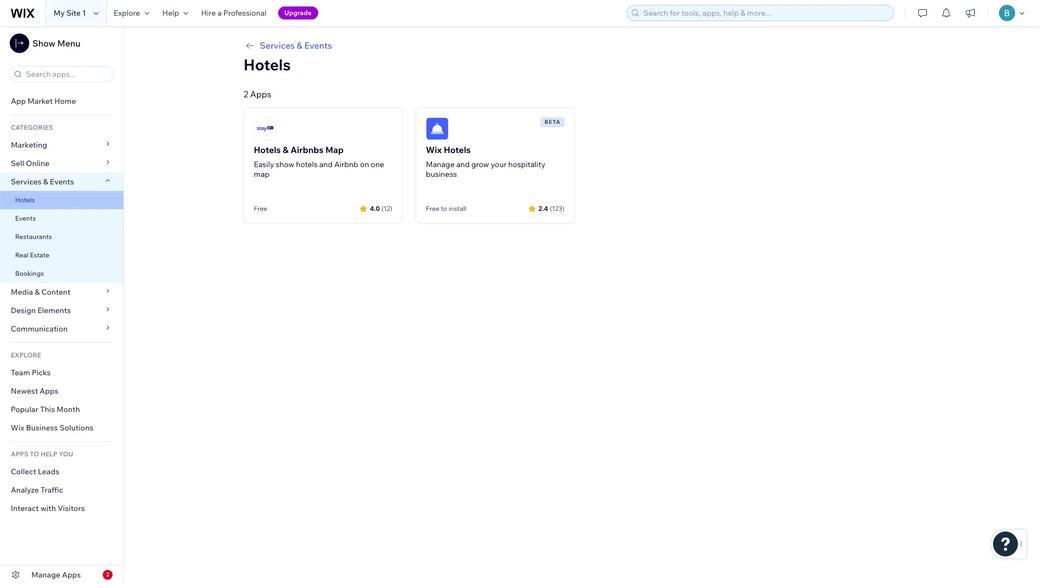 Task type: locate. For each thing, give the bounding box(es) containing it.
free for free
[[254, 205, 268, 213]]

1 horizontal spatial events
[[50, 177, 74, 187]]

0 vertical spatial apps
[[250, 89, 272, 100]]

design elements
[[11, 306, 71, 316]]

month
[[57, 405, 80, 415]]

team
[[11, 368, 30, 378]]

2 for 2 apps
[[244, 89, 248, 100]]

0 horizontal spatial 2
[[106, 572, 109, 579]]

home
[[54, 96, 76, 106]]

1 horizontal spatial services
[[260, 40, 295, 51]]

hotels down sell online
[[15, 196, 35, 204]]

bookings link
[[0, 265, 123, 283]]

1 and from the left
[[320, 160, 333, 170]]

real estate link
[[0, 246, 123, 265]]

hire
[[201, 8, 216, 18]]

1 vertical spatial 2
[[106, 572, 109, 579]]

solutions
[[60, 424, 93, 433]]

categories
[[11, 123, 53, 132]]

2 and from the left
[[457, 160, 470, 170]]

collect leads
[[11, 467, 59, 477]]

wix inside sidebar element
[[11, 424, 24, 433]]

hotels inside sidebar element
[[15, 196, 35, 204]]

0 vertical spatial manage
[[426, 160, 455, 170]]

wix for hotels
[[426, 145, 442, 155]]

0 vertical spatial events
[[305, 40, 332, 51]]

marketing link
[[0, 136, 123, 154]]

0 horizontal spatial services
[[11, 177, 41, 187]]

1 horizontal spatial manage
[[426, 160, 455, 170]]

0 horizontal spatial events
[[15, 214, 36, 223]]

beta
[[545, 119, 561, 126]]

4.0 (12)
[[370, 204, 393, 213]]

1 horizontal spatial free
[[426, 205, 440, 213]]

0 horizontal spatial wix
[[11, 424, 24, 433]]

wix inside wix hotels manage and grow your hospitality business
[[426, 145, 442, 155]]

and left grow
[[457, 160, 470, 170]]

restaurants link
[[0, 228, 123, 246]]

team picks
[[11, 368, 51, 378]]

manage apps
[[31, 571, 81, 581]]

services & events down online on the top of the page
[[11, 177, 74, 187]]

2 free from the left
[[426, 205, 440, 213]]

leads
[[38, 467, 59, 477]]

2 vertical spatial apps
[[62, 571, 81, 581]]

services & events down upgrade button
[[260, 40, 332, 51]]

help
[[162, 8, 179, 18]]

services down upgrade button
[[260, 40, 295, 51]]

easily
[[254, 160, 274, 170]]

0 vertical spatial services
[[260, 40, 295, 51]]

0 horizontal spatial services & events link
[[0, 173, 123, 191]]

1 vertical spatial events
[[50, 177, 74, 187]]

1 vertical spatial services & events
[[11, 177, 74, 187]]

0 vertical spatial wix
[[426, 145, 442, 155]]

1 horizontal spatial 2
[[244, 89, 248, 100]]

popular this month link
[[0, 401, 123, 419]]

newest
[[11, 387, 38, 396]]

help button
[[156, 0, 195, 26]]

sell online link
[[0, 154, 123, 173]]

apps inside newest apps link
[[40, 387, 58, 396]]

hire a professional
[[201, 8, 267, 18]]

free left to at the top left of page
[[426, 205, 440, 213]]

hire a professional link
[[195, 0, 273, 26]]

0 horizontal spatial apps
[[40, 387, 58, 396]]

1 vertical spatial services
[[11, 177, 41, 187]]

0 horizontal spatial manage
[[31, 571, 60, 581]]

and
[[320, 160, 333, 170], [457, 160, 470, 170]]

interact with visitors link
[[0, 500, 123, 518]]

apps for manage apps
[[62, 571, 81, 581]]

collect leads link
[[0, 463, 123, 481]]

wix hotels logo image
[[426, 118, 449, 140]]

to
[[30, 451, 39, 459]]

wix for business
[[11, 424, 24, 433]]

1 horizontal spatial apps
[[62, 571, 81, 581]]

1 vertical spatial manage
[[31, 571, 60, 581]]

wix down popular
[[11, 424, 24, 433]]

hotels & airbnbs map logo image
[[254, 118, 277, 140]]

site
[[66, 8, 81, 18]]

to
[[441, 205, 447, 213]]

2 inside sidebar element
[[106, 572, 109, 579]]

1 horizontal spatial services & events link
[[244, 39, 920, 52]]

events up restaurants
[[15, 214, 36, 223]]

1 free from the left
[[254, 205, 268, 213]]

1 vertical spatial apps
[[40, 387, 58, 396]]

0 horizontal spatial and
[[320, 160, 333, 170]]

sidebar element
[[0, 26, 124, 585]]

business
[[426, 170, 457, 179]]

1 horizontal spatial wix
[[426, 145, 442, 155]]

airbnbs
[[291, 145, 324, 155]]

0 vertical spatial 2
[[244, 89, 248, 100]]

services & events
[[260, 40, 332, 51], [11, 177, 74, 187]]

apps
[[250, 89, 272, 100], [40, 387, 58, 396], [62, 571, 81, 581]]

and inside wix hotels manage and grow your hospitality business
[[457, 160, 470, 170]]

services inside sidebar element
[[11, 177, 41, 187]]

1 horizontal spatial services & events
[[260, 40, 332, 51]]

1 horizontal spatial and
[[457, 160, 470, 170]]

1 vertical spatial services & events link
[[0, 173, 123, 191]]

business
[[26, 424, 58, 433]]

events down upgrade button
[[305, 40, 332, 51]]

map
[[326, 145, 344, 155]]

and down map
[[320, 160, 333, 170]]

0 horizontal spatial services & events
[[11, 177, 74, 187]]

hotels up easily
[[254, 145, 281, 155]]

services & events link
[[244, 39, 920, 52], [0, 173, 123, 191]]

0 horizontal spatial free
[[254, 205, 268, 213]]

grow
[[472, 160, 490, 170]]

&
[[297, 40, 303, 51], [283, 145, 289, 155], [43, 177, 48, 187], [35, 288, 40, 297]]

wix down the wix hotels logo on the left
[[426, 145, 442, 155]]

& up show
[[283, 145, 289, 155]]

hospitality
[[509, 160, 546, 170]]

1 vertical spatial wix
[[11, 424, 24, 433]]

& right media
[[35, 288, 40, 297]]

Search apps... field
[[23, 67, 110, 82]]

apps to help you
[[11, 451, 73, 459]]

app
[[11, 96, 26, 106]]

design
[[11, 306, 36, 316]]

real estate
[[15, 251, 49, 259]]

menu
[[57, 38, 81, 49]]

free down map at the left of page
[[254, 205, 268, 213]]

media
[[11, 288, 33, 297]]

manage
[[426, 160, 455, 170], [31, 571, 60, 581]]

explore
[[114, 8, 140, 18]]

analyze traffic
[[11, 486, 63, 496]]

events
[[305, 40, 332, 51], [50, 177, 74, 187], [15, 214, 36, 223]]

2 vertical spatial events
[[15, 214, 36, 223]]

hotels up 2 apps
[[244, 55, 291, 74]]

on
[[360, 160, 369, 170]]

explore
[[11, 351, 41, 360]]

hotels up business at the left top of the page
[[444, 145, 471, 155]]

free to install
[[426, 205, 467, 213]]

show
[[276, 160, 295, 170]]

analyze
[[11, 486, 39, 496]]

events up hotels link on the left of page
[[50, 177, 74, 187]]

app market home
[[11, 96, 76, 106]]

2
[[244, 89, 248, 100], [106, 572, 109, 579]]

services down sell online
[[11, 177, 41, 187]]

2 horizontal spatial apps
[[250, 89, 272, 100]]

show menu button
[[10, 34, 81, 53]]



Task type: vqa. For each thing, say whether or not it's contained in the screenshot.
first Free plan available from the left
no



Task type: describe. For each thing, give the bounding box(es) containing it.
a
[[218, 8, 222, 18]]

restaurants
[[15, 233, 52, 241]]

wix business solutions link
[[0, 419, 123, 438]]

popular this month
[[11, 405, 80, 415]]

hotels link
[[0, 191, 123, 210]]

app market home link
[[0, 92, 123, 110]]

sell online
[[11, 159, 49, 168]]

communication
[[11, 324, 69, 334]]

your
[[491, 160, 507, 170]]

design elements link
[[0, 302, 123, 320]]

services & events inside sidebar element
[[11, 177, 74, 187]]

events link
[[0, 210, 123, 228]]

& down upgrade button
[[297, 40, 303, 51]]

media & content
[[11, 288, 71, 297]]

sell
[[11, 159, 24, 168]]

popular
[[11, 405, 38, 415]]

Search for tools, apps, help & more... field
[[641, 5, 891, 21]]

interact
[[11, 504, 39, 514]]

2 for 2
[[106, 572, 109, 579]]

0 vertical spatial services & events link
[[244, 39, 920, 52]]

4.0
[[370, 204, 380, 213]]

visitors
[[58, 504, 85, 514]]

bookings
[[15, 270, 44, 278]]

wix hotels manage and grow your hospitality business
[[426, 145, 546, 179]]

0 vertical spatial services & events
[[260, 40, 332, 51]]

manage inside wix hotels manage and grow your hospitality business
[[426, 160, 455, 170]]

this
[[40, 405, 55, 415]]

team picks link
[[0, 364, 123, 382]]

you
[[59, 451, 73, 459]]

hotels inside wix hotels manage and grow your hospitality business
[[444, 145, 471, 155]]

manage inside sidebar element
[[31, 571, 60, 581]]

2 horizontal spatial events
[[305, 40, 332, 51]]

free for free to install
[[426, 205, 440, 213]]

traffic
[[41, 486, 63, 496]]

apps for newest apps
[[40, 387, 58, 396]]

(12)
[[382, 204, 393, 213]]

& inside "link"
[[35, 288, 40, 297]]

show
[[32, 38, 55, 49]]

upgrade
[[285, 9, 312, 17]]

collect
[[11, 467, 36, 477]]

my
[[54, 8, 65, 18]]

2 apps
[[244, 89, 272, 100]]

newest apps link
[[0, 382, 123, 401]]

and inside hotels & airbnbs map easily show hotels and airbnb on one map
[[320, 160, 333, 170]]

& down online on the top of the page
[[43, 177, 48, 187]]

install
[[449, 205, 467, 213]]

apps for 2 apps
[[250, 89, 272, 100]]

hotels inside hotels & airbnbs map easily show hotels and airbnb on one map
[[254, 145, 281, 155]]

2.4 (123)
[[539, 204, 565, 213]]

estate
[[30, 251, 49, 259]]

1
[[82, 8, 86, 18]]

(123)
[[550, 204, 565, 213]]

marketing
[[11, 140, 47, 150]]

wix business solutions
[[11, 424, 93, 433]]

communication link
[[0, 320, 123, 338]]

analyze traffic link
[[0, 481, 123, 500]]

& inside hotels & airbnbs map easily show hotels and airbnb on one map
[[283, 145, 289, 155]]

map
[[254, 170, 270, 179]]

hotels & airbnbs map easily show hotels and airbnb on one map
[[254, 145, 384, 179]]

interact with visitors
[[11, 504, 85, 514]]

apps
[[11, 451, 28, 459]]

picks
[[32, 368, 51, 378]]

airbnb
[[335, 160, 359, 170]]

media & content link
[[0, 283, 123, 302]]

market
[[28, 96, 53, 106]]

with
[[41, 504, 56, 514]]

hotels
[[296, 160, 318, 170]]

elements
[[37, 306, 71, 316]]

show menu
[[32, 38, 81, 49]]

content
[[41, 288, 71, 297]]

my site 1
[[54, 8, 86, 18]]

online
[[26, 159, 49, 168]]

2.4
[[539, 204, 549, 213]]

professional
[[224, 8, 267, 18]]

help
[[41, 451, 57, 459]]

newest apps
[[11, 387, 58, 396]]



